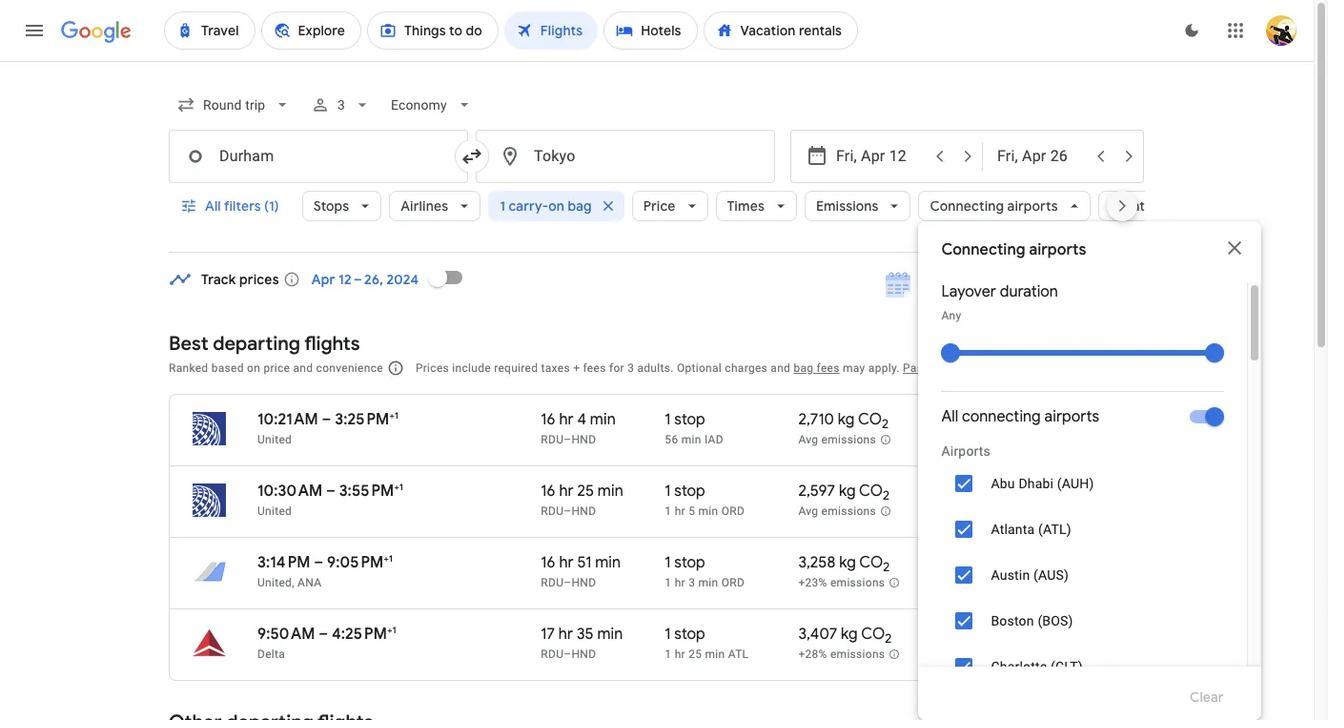 Task type: describe. For each thing, give the bounding box(es) containing it.
united, ana
[[258, 576, 322, 590]]

1 stop 56 min iad
[[665, 410, 724, 446]]

best departing flights
[[169, 332, 360, 356]]

2 vertical spatial airports
[[1045, 407, 1100, 426]]

1 stop flight. element for 16 hr 51 min
[[665, 553, 706, 575]]

ana
[[298, 576, 322, 590]]

2 and from the left
[[771, 362, 791, 375]]

only button
[[1150, 644, 1225, 690]]

atlanta (atl)
[[992, 522, 1072, 537]]

airports
[[942, 444, 991, 459]]

$5,050 inside $5,050 round trip
[[1018, 553, 1068, 572]]

leaves raleigh-durham international airport at 10:30 am on friday, april 12 and arrives at haneda airport at 3:55 pm on saturday, april 13. element
[[258, 481, 403, 501]]

Departure text field
[[837, 131, 924, 182]]

$5,500
[[1018, 625, 1068, 644]]

date grid
[[922, 277, 980, 294]]

track
[[201, 271, 236, 288]]

layover
[[942, 282, 997, 301]]

– inside 17 hr 35 min rdu – hnd
[[564, 648, 572, 661]]

delta
[[258, 648, 285, 661]]

apr
[[312, 271, 335, 288]]

+ for 4:25 pm
[[387, 624, 392, 636]]

3:25 pm
[[335, 410, 390, 429]]

+ for 3:25 pm
[[390, 409, 395, 422]]

times button
[[716, 183, 797, 229]]

25 inside 16 hr 25 min rdu – hnd
[[578, 482, 594, 501]]

filters
[[224, 197, 261, 215]]

co for 2,597
[[860, 482, 883, 501]]

51
[[578, 553, 592, 572]]

ranked
[[169, 362, 208, 375]]

3,258 kg co 2
[[799, 553, 891, 575]]

iad
[[705, 433, 724, 446]]

prices
[[239, 271, 279, 288]]

3,407
[[799, 625, 838, 644]]

duration
[[1000, 282, 1059, 301]]

price graph button
[[1004, 268, 1142, 302]]

35
[[577, 625, 594, 644]]

– inside 16 hr 4 min rdu – hnd
[[564, 433, 572, 446]]

layover (1 of 1) is a 1 hr 25 min layover at hartsfield-jackson atlanta international airport in atlanta. element
[[665, 647, 789, 662]]

10:30 am – 3:55 pm + 1
[[258, 481, 403, 501]]

1 vertical spatial 3
[[628, 362, 635, 375]]

rdu for 16 hr 51 min
[[541, 576, 564, 590]]

min inside 1 stop 1 hr 25 min atl
[[705, 648, 725, 661]]

rdu for 16 hr 25 min
[[541, 505, 564, 518]]

stops button
[[302, 183, 382, 229]]

rdu for 17 hr 35 min
[[541, 648, 564, 661]]

(clt)
[[1051, 659, 1084, 674]]

carry-
[[509, 197, 549, 215]]

change appearance image
[[1170, 8, 1215, 53]]

co for 2,710
[[859, 410, 882, 429]]

include
[[452, 362, 491, 375]]

grid
[[955, 277, 980, 294]]

9:50 am
[[258, 625, 315, 644]]

based
[[211, 362, 244, 375]]

charlotte (clt)
[[992, 659, 1084, 674]]

price
[[264, 362, 290, 375]]

best
[[169, 332, 209, 356]]

1 and from the left
[[293, 362, 313, 375]]

emissions
[[817, 197, 879, 215]]

next image
[[1100, 183, 1146, 229]]

sort
[[1066, 359, 1093, 376]]

1 up layover (1 of 1) is a 1 hr 25 min layover at hartsfield-jackson atlanta international airport in atlanta. element
[[665, 625, 671, 644]]

on for based
[[247, 362, 261, 375]]

1 up layover (1 of 1) is a 1 hr 3 min layover at o'hare international airport in chicago. element
[[665, 553, 671, 572]]

avg for 2,597
[[799, 505, 819, 518]]

9:05 pm
[[327, 553, 384, 572]]

hr inside 16 hr 25 min rdu – hnd
[[559, 482, 574, 501]]

flights
[[304, 332, 360, 356]]

airlines
[[401, 197, 449, 215]]

min inside 16 hr 25 min rdu – hnd
[[598, 482, 624, 501]]

+ for 9:05 pm
[[384, 552, 389, 565]]

prices include required taxes + fees for 3 adults. optional charges and bag fees may apply. passenger assistance
[[416, 362, 1021, 375]]

all for all filters (1)
[[205, 197, 221, 215]]

hr inside 16 hr 51 min rdu – hnd
[[559, 553, 574, 572]]

2,710 kg co 2
[[799, 410, 889, 432]]

ranked based on price and convenience
[[169, 362, 383, 375]]

kg for 3,258
[[840, 553, 857, 572]]

Arrival time: 3:25 PM on  Saturday, April 13. text field
[[335, 409, 399, 429]]

Arrival time: 4:25 PM on  Saturday, April 13. text field
[[332, 624, 396, 644]]

kg for 2,710
[[838, 410, 855, 429]]

3,407 kg co 2
[[799, 625, 892, 647]]

16 for 16 hr 25 min
[[541, 482, 556, 501]]

17
[[541, 625, 555, 644]]

3 inside the 1 stop 1 hr 3 min ord
[[689, 576, 696, 590]]

connecting airports inside popup button
[[931, 197, 1059, 215]]

on for carry-
[[549, 197, 565, 215]]

(bos)
[[1038, 613, 1074, 629]]

airports inside popup button
[[1008, 197, 1059, 215]]

swap origin and destination. image
[[461, 145, 484, 168]]

Departure time: 10:21 AM. text field
[[258, 410, 318, 429]]

3,258
[[799, 553, 836, 572]]

10:21 am – 3:25 pm + 1
[[258, 409, 399, 429]]

1 down total duration 17 hr 35 min. element
[[665, 648, 672, 661]]

apr 12 – 26, 2024
[[312, 271, 419, 288]]

min inside the 1 stop 1 hr 3 min ord
[[699, 576, 719, 590]]

(1)
[[264, 197, 279, 215]]

+23%
[[799, 576, 828, 590]]

56
[[665, 433, 679, 446]]

1 down the '56'
[[665, 482, 671, 501]]

+28%
[[799, 648, 828, 661]]

stop for 16 hr 4 min
[[675, 410, 706, 429]]

prices
[[416, 362, 449, 375]]

track prices
[[201, 271, 279, 288]]

17 hr 35 min rdu – hnd
[[541, 625, 623, 661]]

bag fees button
[[794, 362, 840, 375]]

$5,050 round trip
[[1017, 553, 1068, 591]]

layover duration any
[[942, 282, 1059, 322]]

by:
[[1096, 359, 1115, 376]]

1 inside 3:14 pm – 9:05 pm + 1
[[389, 552, 393, 565]]

departing
[[213, 332, 300, 356]]

3:55 pm
[[339, 482, 394, 501]]

graph
[[1090, 277, 1127, 294]]

atl
[[729, 648, 749, 661]]

date
[[922, 277, 952, 294]]

total duration 16 hr 25 min. element
[[541, 482, 665, 504]]

main menu image
[[23, 19, 46, 42]]

1 left 5
[[665, 505, 672, 518]]

1 vertical spatial airports
[[1030, 240, 1087, 259]]

2 for 2,710
[[882, 416, 889, 432]]

9:50 am – 4:25 pm + 1
[[258, 624, 396, 644]]

learn more about tracked prices image
[[283, 271, 300, 288]]

10:30 am
[[258, 482, 323, 501]]

1 carry-on bag button
[[489, 183, 625, 229]]

2 for 3,258
[[884, 559, 891, 575]]

optional
[[677, 362, 722, 375]]

16 hr 25 min rdu – hnd
[[541, 482, 624, 518]]

$5,050 for 2,710
[[1018, 410, 1068, 429]]

emissions for 2,597
[[822, 505, 877, 518]]

adults.
[[638, 362, 674, 375]]

– inside 16 hr 51 min rdu – hnd
[[564, 576, 572, 590]]

price for price
[[644, 197, 676, 215]]

stop for 16 hr 25 min
[[675, 482, 706, 501]]

stop for 16 hr 51 min
[[675, 553, 706, 572]]

1 vertical spatial connecting
[[942, 240, 1026, 259]]

all filters (1) button
[[169, 183, 295, 229]]

united for 10:21 am
[[258, 433, 292, 446]]

(auh)
[[1058, 476, 1095, 491]]

close dialog image
[[1224, 237, 1247, 259]]

kg for 2,597
[[839, 482, 856, 501]]

layover (1 of 1) is a 56 min layover at dulles international airport in washington. element
[[665, 432, 789, 447]]

abu dhabi (auh)
[[992, 476, 1095, 491]]



Task type: vqa. For each thing, say whether or not it's contained in the screenshot.
3435
no



Task type: locate. For each thing, give the bounding box(es) containing it.
stop
[[675, 410, 706, 429], [675, 482, 706, 501], [675, 553, 706, 572], [675, 625, 706, 644]]

connecting
[[963, 407, 1042, 426]]

connecting airports button
[[919, 183, 1091, 229]]

passenger
[[903, 362, 960, 375]]

emissions for 3,407
[[831, 648, 886, 661]]

2 inside the 2,597 kg co 2
[[883, 488, 890, 504]]

airlines button
[[389, 183, 481, 229]]

min left the "atl"
[[705, 648, 725, 661]]

2 ord from the top
[[722, 576, 745, 590]]

None text field
[[476, 130, 776, 183]]

bag right carry-
[[568, 197, 592, 215]]

taxes
[[541, 362, 570, 375]]

round inside $5,500 round trip
[[1017, 649, 1047, 662]]

min right 35
[[598, 625, 623, 644]]

2 16 from the top
[[541, 482, 556, 501]]

leaves raleigh-durham international airport at 10:21 am on friday, april 12 and arrives at haneda airport at 3:25 pm on saturday, april 13. element
[[258, 409, 399, 429]]

16 inside 16 hr 51 min rdu – hnd
[[541, 553, 556, 572]]

1 horizontal spatial 3
[[628, 362, 635, 375]]

for
[[609, 362, 625, 375]]

5
[[689, 505, 696, 518]]

2 inside the 3,407 kg co 2
[[886, 631, 892, 647]]

3 rdu from the top
[[541, 576, 564, 590]]

rdu inside 17 hr 35 min rdu – hnd
[[541, 648, 564, 661]]

stop up layover (1 of 1) is a 1 hr 25 min layover at hartsfield-jackson atlanta international airport in atlanta. element
[[675, 625, 706, 644]]

2 hnd from the top
[[572, 505, 597, 518]]

2 inside "2,710 kg co 2"
[[882, 416, 889, 432]]

1 horizontal spatial on
[[549, 197, 565, 215]]

0 vertical spatial avg
[[799, 433, 819, 447]]

1 $5,050 from the top
[[1018, 410, 1068, 429]]

$5,050 down sort
[[1018, 410, 1068, 429]]

+ down the arrival time: 3:25 pm on  saturday, april 13. text field
[[394, 481, 399, 493]]

emissions for 3,258
[[831, 576, 886, 590]]

rdu up 17 at bottom
[[541, 576, 564, 590]]

rdu for 16 hr 4 min
[[541, 433, 564, 446]]

– left 3:55 pm
[[326, 482, 336, 501]]

1 stop flight. element up the '56'
[[665, 410, 706, 432]]

0 vertical spatial bag
[[568, 197, 592, 215]]

1 vertical spatial 16
[[541, 482, 556, 501]]

hr inside 16 hr 4 min rdu – hnd
[[559, 410, 574, 429]]

min inside 17 hr 35 min rdu – hnd
[[598, 625, 623, 644]]

min inside 1 stop 56 min iad
[[682, 433, 702, 446]]

– down total duration 16 hr 25 min. element
[[564, 505, 572, 518]]

2 5050 us dollars text field from the top
[[1018, 553, 1068, 572]]

avg emissions
[[799, 433, 877, 447], [799, 505, 877, 518]]

hr inside 1 stop 1 hr 5 min ord
[[675, 505, 686, 518]]

1 stop flight. element for 16 hr 4 min
[[665, 410, 706, 432]]

0 vertical spatial price
[[644, 197, 676, 215]]

united
[[258, 433, 292, 446], [258, 505, 292, 518]]

3 16 from the top
[[541, 553, 556, 572]]

hnd for 35
[[572, 648, 597, 661]]

best departing flights main content
[[169, 255, 1146, 720]]

0 vertical spatial 3
[[338, 97, 346, 113]]

fees
[[583, 362, 606, 375], [817, 362, 840, 375]]

0 vertical spatial 25
[[578, 482, 594, 501]]

total duration 17 hr 35 min. element
[[541, 625, 665, 647]]

1 16 from the top
[[541, 410, 556, 429]]

2 stop from the top
[[675, 482, 706, 501]]

total duration 16 hr 51 min. element
[[541, 553, 665, 575]]

+ for 3:55 pm
[[394, 481, 399, 493]]

connecting airports
[[931, 197, 1059, 215], [942, 240, 1087, 259]]

price left graph
[[1054, 277, 1086, 294]]

1 horizontal spatial bag
[[794, 362, 814, 375]]

0 horizontal spatial bag
[[568, 197, 592, 215]]

– inside 9:50 am – 4:25 pm + 1
[[319, 625, 328, 644]]

fees left may
[[817, 362, 840, 375]]

2 for 3,407
[[886, 631, 892, 647]]

Departure time: 9:50 AM. text field
[[258, 625, 315, 644]]

all filters (1)
[[205, 197, 279, 215]]

25 left the "atl"
[[689, 648, 702, 661]]

layover (1 of 1) is a 1 hr 3 min layover at o'hare international airport in chicago. element
[[665, 575, 789, 591]]

1 inside 10:30 am – 3:55 pm + 1
[[399, 481, 403, 493]]

25 down 16 hr 4 min rdu – hnd
[[578, 482, 594, 501]]

trip for $5,500
[[1050, 649, 1068, 662]]

1 vertical spatial all
[[942, 407, 959, 426]]

avg emissions for 2,710
[[799, 433, 877, 447]]

all
[[205, 197, 221, 215], [942, 407, 959, 426]]

1 stop from the top
[[675, 410, 706, 429]]

0 vertical spatial airports
[[1008, 197, 1059, 215]]

2 horizontal spatial 3
[[689, 576, 696, 590]]

co up +23% emissions
[[860, 553, 884, 572]]

25
[[578, 482, 594, 501], [689, 648, 702, 661]]

round inside $5,050 round trip
[[1017, 577, 1047, 591]]

2 vertical spatial 3
[[689, 576, 696, 590]]

2 rdu from the top
[[541, 505, 564, 518]]

1 fees from the left
[[583, 362, 606, 375]]

0 vertical spatial 5050 us dollars text field
[[1018, 482, 1068, 501]]

rdu inside 16 hr 4 min rdu – hnd
[[541, 433, 564, 446]]

dhabi
[[1019, 476, 1054, 491]]

3:14 pm
[[258, 553, 310, 572]]

kg inside the 3,258 kg co 2
[[840, 553, 857, 572]]

kg right 2,710
[[838, 410, 855, 429]]

+28% emissions
[[799, 648, 886, 661]]

kg inside the 2,597 kg co 2
[[839, 482, 856, 501]]

hr inside 17 hr 35 min rdu – hnd
[[559, 625, 573, 644]]

stop inside 1 stop 1 hr 25 min atl
[[675, 625, 706, 644]]

avg for 2,710
[[799, 433, 819, 447]]

+ down arrival time: 9:05 pm on  saturday, april 13. text field
[[387, 624, 392, 636]]

and
[[293, 362, 313, 375], [771, 362, 791, 375]]

1 vertical spatial connecting airports
[[942, 240, 1087, 259]]

price
[[644, 197, 676, 215], [1054, 277, 1086, 294]]

16 for 16 hr 51 min
[[541, 553, 556, 572]]

connecting inside popup button
[[931, 197, 1005, 215]]

0 vertical spatial trip
[[1050, 577, 1068, 591]]

1 vertical spatial avg emissions
[[799, 505, 877, 518]]

Return text field
[[998, 131, 1086, 182]]

co inside "2,710 kg co 2"
[[859, 410, 882, 429]]

0 vertical spatial united
[[258, 433, 292, 446]]

min down the "total duration 16 hr 4 min." element
[[598, 482, 624, 501]]

1 right 4:25 pm
[[392, 624, 396, 636]]

hnd inside 16 hr 4 min rdu – hnd
[[572, 433, 597, 446]]

charlotte
[[992, 659, 1048, 674]]

1 stop flight. element for 17 hr 35 min
[[665, 625, 706, 647]]

1
[[500, 197, 506, 215], [395, 409, 399, 422], [665, 410, 671, 429], [399, 481, 403, 493], [665, 482, 671, 501], [665, 505, 672, 518], [389, 552, 393, 565], [665, 553, 671, 572], [665, 576, 672, 590], [392, 624, 396, 636], [665, 625, 671, 644], [665, 648, 672, 661]]

emissions
[[822, 433, 877, 447], [822, 505, 877, 518], [831, 576, 886, 590], [831, 648, 886, 661]]

2 round from the top
[[1017, 649, 1047, 662]]

hr down 16 hr 4 min rdu – hnd
[[559, 482, 574, 501]]

round
[[1017, 577, 1047, 591], [1017, 649, 1047, 662]]

1 stop flight. element down the 1 stop 1 hr 3 min ord at the right of the page
[[665, 625, 706, 647]]

16 left '4' on the bottom of page
[[541, 410, 556, 429]]

+ down arrival time: 3:55 pm on  saturday, april 13. text field
[[384, 552, 389, 565]]

hnd for 25
[[572, 505, 597, 518]]

4 1 stop flight. element from the top
[[665, 625, 706, 647]]

stop inside 1 stop 56 min iad
[[675, 410, 706, 429]]

0 horizontal spatial fees
[[583, 362, 606, 375]]

3 hnd from the top
[[572, 576, 597, 590]]

1 down total duration 16 hr 51 min. element
[[665, 576, 672, 590]]

1 vertical spatial $5,050
[[1018, 482, 1068, 501]]

airports down sort
[[1045, 407, 1100, 426]]

hr left 51
[[559, 553, 574, 572]]

1 carry-on bag
[[500, 197, 592, 215]]

co inside the 2,597 kg co 2
[[860, 482, 883, 501]]

2 down apply.
[[882, 416, 889, 432]]

4
[[578, 410, 587, 429]]

co up +28% emissions
[[862, 625, 886, 644]]

1 stop flight. element down 5
[[665, 553, 706, 575]]

$5,050
[[1018, 410, 1068, 429], [1018, 482, 1068, 501], [1018, 553, 1068, 572]]

rdu down 17 at bottom
[[541, 648, 564, 661]]

may
[[843, 362, 866, 375]]

kg up +28% emissions
[[841, 625, 858, 644]]

kg up +23% emissions
[[840, 553, 857, 572]]

2 up +23% emissions
[[884, 559, 891, 575]]

assistance
[[963, 362, 1021, 375]]

connecting airports down return text field
[[931, 197, 1059, 215]]

hnd down total duration 16 hr 25 min. element
[[572, 505, 597, 518]]

avg
[[799, 433, 819, 447], [799, 505, 819, 518]]

co inside the 3,407 kg co 2
[[862, 625, 886, 644]]

1 horizontal spatial and
[[771, 362, 791, 375]]

min right 5
[[699, 505, 719, 518]]

2
[[882, 416, 889, 432], [883, 488, 890, 504], [884, 559, 891, 575], [886, 631, 892, 647]]

– inside 10:30 am – 3:55 pm + 1
[[326, 482, 336, 501]]

0 horizontal spatial and
[[293, 362, 313, 375]]

ord for 3,258
[[722, 576, 745, 590]]

none text field inside search box
[[169, 130, 468, 183]]

2 inside the 3,258 kg co 2
[[884, 559, 891, 575]]

hnd down 35
[[572, 648, 597, 661]]

hr left '4' on the bottom of page
[[559, 410, 574, 429]]

sort by: button
[[1058, 350, 1146, 384]]

ord right 5
[[722, 505, 745, 518]]

passenger assistance button
[[903, 362, 1021, 375]]

1 inside 1 stop 56 min iad
[[665, 410, 671, 429]]

and right price
[[293, 362, 313, 375]]

loading results progress bar
[[0, 61, 1315, 65]]

0 vertical spatial connecting airports
[[931, 197, 1059, 215]]

1 vertical spatial ord
[[722, 576, 745, 590]]

5050 us dollars text field up atlanta (atl)
[[1018, 482, 1068, 501]]

1 round from the top
[[1017, 577, 1047, 591]]

leaves raleigh-durham international airport at 3:14 pm on friday, april 12 and arrives at haneda airport at 9:05 pm on saturday, april 13. element
[[258, 552, 393, 572]]

25 inside 1 stop 1 hr 25 min atl
[[689, 648, 702, 661]]

(aus)
[[1034, 568, 1069, 583]]

0 horizontal spatial 3
[[338, 97, 346, 113]]

– left 4:25 pm
[[319, 625, 328, 644]]

16 for 16 hr 4 min
[[541, 410, 556, 429]]

1 inside 9:50 am – 4:25 pm + 1
[[392, 624, 396, 636]]

trip for $5,050
[[1050, 577, 1068, 591]]

4 hnd from the top
[[572, 648, 597, 661]]

0 vertical spatial ord
[[722, 505, 745, 518]]

hnd inside 16 hr 25 min rdu – hnd
[[572, 505, 597, 518]]

3 1 stop flight. element from the top
[[665, 553, 706, 575]]

1 vertical spatial 5050 us dollars text field
[[1018, 553, 1068, 572]]

0 horizontal spatial price
[[644, 197, 676, 215]]

min right the '56'
[[682, 433, 702, 446]]

2,710
[[799, 410, 835, 429]]

Departure time: 3:14 PM. text field
[[258, 553, 310, 572]]

2 1 stop flight. element from the top
[[665, 482, 706, 504]]

Arrival time: 9:05 PM on  Saturday, April 13. text field
[[327, 552, 393, 572]]

convenience
[[316, 362, 383, 375]]

Arrival time: 3:55 PM on  Saturday, April 13. text field
[[339, 481, 403, 501]]

– down total duration 16 hr 51 min. element
[[564, 576, 572, 590]]

and right charges
[[771, 362, 791, 375]]

abu
[[992, 476, 1016, 491]]

1 trip from the top
[[1050, 577, 1068, 591]]

None field
[[169, 88, 300, 122], [384, 88, 482, 122], [169, 88, 300, 122], [384, 88, 482, 122]]

1 stop flight. element up 5
[[665, 482, 706, 504]]

all connecting airports
[[942, 407, 1100, 426]]

atlanta
[[992, 522, 1035, 537]]

stop up 5
[[675, 482, 706, 501]]

0 vertical spatial all
[[205, 197, 221, 215]]

1 vertical spatial price
[[1054, 277, 1086, 294]]

hnd down 51
[[572, 576, 597, 590]]

duration button
[[1099, 183, 1198, 229]]

2 for 2,597
[[883, 488, 890, 504]]

1 vertical spatial 25
[[689, 648, 702, 661]]

2 avg from the top
[[799, 505, 819, 518]]

co down apply.
[[859, 410, 882, 429]]

min inside 1 stop 1 hr 5 min ord
[[699, 505, 719, 518]]

1 vertical spatial on
[[247, 362, 261, 375]]

hr left 5
[[675, 505, 686, 518]]

3 inside popup button
[[338, 97, 346, 113]]

ord inside 1 stop 1 hr 5 min ord
[[722, 505, 745, 518]]

price inside price graph button
[[1054, 277, 1086, 294]]

on inside best departing flights main content
[[247, 362, 261, 375]]

1 5050 us dollars text field from the top
[[1018, 482, 1068, 501]]

emissions down the 3,258 kg co 2
[[831, 576, 886, 590]]

airports up price graph button
[[1030, 240, 1087, 259]]

$5,050 for 2,597
[[1018, 482, 1068, 501]]

leaves raleigh-durham international airport at 9:50 am on friday, april 12 and arrives at haneda airport at 4:25 pm on saturday, april 13. element
[[258, 624, 396, 644]]

1 inside popup button
[[500, 197, 506, 215]]

hr inside 1 stop 1 hr 25 min atl
[[675, 648, 686, 661]]

1 1 stop flight. element from the top
[[665, 410, 706, 432]]

min right '4' on the bottom of page
[[590, 410, 616, 429]]

austin (aus)
[[992, 568, 1069, 583]]

1 ord from the top
[[722, 505, 745, 518]]

hr right 17 at bottom
[[559, 625, 573, 644]]

on inside popup button
[[549, 197, 565, 215]]

trip down $5,500
[[1050, 649, 1068, 662]]

1 vertical spatial trip
[[1050, 649, 1068, 662]]

16 inside 16 hr 4 min rdu – hnd
[[541, 410, 556, 429]]

1 rdu from the top
[[541, 433, 564, 446]]

stop for 17 hr 35 min
[[675, 625, 706, 644]]

duration
[[1110, 197, 1165, 215]]

united down 10:21 am text field
[[258, 433, 292, 446]]

ord up 1 stop 1 hr 25 min atl
[[722, 576, 745, 590]]

min inside 16 hr 51 min rdu – hnd
[[595, 553, 621, 572]]

rdu inside 16 hr 25 min rdu – hnd
[[541, 505, 564, 518]]

2 avg emissions from the top
[[799, 505, 877, 518]]

price up find the best price "region"
[[644, 197, 676, 215]]

stop up layover (1 of 1) is a 1 hr 3 min layover at o'hare international airport in chicago. element
[[675, 553, 706, 572]]

– down total duration 17 hr 35 min. element
[[564, 648, 572, 661]]

1 avg from the top
[[799, 433, 819, 447]]

price for price graph
[[1054, 277, 1086, 294]]

0 horizontal spatial 25
[[578, 482, 594, 501]]

1 stop 1 hr 5 min ord
[[665, 482, 745, 518]]

1 vertical spatial avg
[[799, 505, 819, 518]]

+ right the taxes on the bottom left
[[573, 362, 580, 375]]

16 inside 16 hr 25 min rdu – hnd
[[541, 482, 556, 501]]

1 vertical spatial united
[[258, 505, 292, 518]]

united for 10:30 am
[[258, 505, 292, 518]]

min inside 16 hr 4 min rdu – hnd
[[590, 410, 616, 429]]

kg inside "2,710 kg co 2"
[[838, 410, 855, 429]]

1 stop flight. element
[[665, 410, 706, 432], [665, 482, 706, 504], [665, 553, 706, 575], [665, 625, 706, 647]]

$5,050 down atlanta (atl)
[[1018, 553, 1068, 572]]

2 up +28% emissions
[[886, 631, 892, 647]]

0 vertical spatial 16
[[541, 410, 556, 429]]

emissions down the 3,407 kg co 2
[[831, 648, 886, 661]]

+ inside 9:50 am – 4:25 pm + 1
[[387, 624, 392, 636]]

10:21 am
[[258, 410, 318, 429]]

0 vertical spatial on
[[549, 197, 565, 215]]

hr inside the 1 stop 1 hr 3 min ord
[[675, 576, 686, 590]]

0 vertical spatial round
[[1017, 577, 1047, 591]]

min right 51
[[595, 553, 621, 572]]

16 hr 4 min rdu – hnd
[[541, 410, 616, 446]]

1 united from the top
[[258, 433, 292, 446]]

0 vertical spatial avg emissions
[[799, 433, 877, 447]]

round for $5,500
[[1017, 649, 1047, 662]]

united,
[[258, 576, 295, 590]]

total duration 16 hr 4 min. element
[[541, 410, 665, 432]]

avg down 2,597
[[799, 505, 819, 518]]

2 fees from the left
[[817, 362, 840, 375]]

price graph
[[1054, 277, 1127, 294]]

rdu down the "total duration 16 hr 4 min." element
[[541, 433, 564, 446]]

all for all connecting airports
[[942, 407, 959, 426]]

4 rdu from the top
[[541, 648, 564, 661]]

– inside 16 hr 25 min rdu – hnd
[[564, 505, 572, 518]]

rdu inside 16 hr 51 min rdu – hnd
[[541, 576, 564, 590]]

2 vertical spatial 16
[[541, 553, 556, 572]]

kg right 2,597
[[839, 482, 856, 501]]

1 right 3:55 pm
[[399, 481, 403, 493]]

Departure time: 10:30 AM. text field
[[258, 482, 323, 501]]

3 stop from the top
[[675, 553, 706, 572]]

stop inside 1 stop 1 hr 5 min ord
[[675, 482, 706, 501]]

1 stop flight. element for 16 hr 25 min
[[665, 482, 706, 504]]

co inside the 3,258 kg co 2
[[860, 553, 884, 572]]

2 united from the top
[[258, 505, 292, 518]]

avg emissions down the 2,597 kg co 2
[[799, 505, 877, 518]]

0 horizontal spatial all
[[205, 197, 221, 215]]

trip up (bos)
[[1050, 577, 1068, 591]]

– inside 3:14 pm – 9:05 pm + 1
[[314, 553, 324, 572]]

$5,050 up atlanta (atl)
[[1018, 482, 1068, 501]]

stop inside the 1 stop 1 hr 3 min ord
[[675, 553, 706, 572]]

5050 US dollars text field
[[1018, 410, 1068, 429]]

1 horizontal spatial 25
[[689, 648, 702, 661]]

1 stop 1 hr 25 min atl
[[665, 625, 749, 661]]

1 vertical spatial round
[[1017, 649, 1047, 662]]

avg emissions for 2,597
[[799, 505, 877, 518]]

4 stop from the top
[[675, 625, 706, 644]]

16
[[541, 410, 556, 429], [541, 482, 556, 501], [541, 553, 556, 572]]

united down departure time: 10:30 am. text field
[[258, 505, 292, 518]]

ord for 2,597
[[722, 505, 745, 518]]

hnd for 4
[[572, 433, 597, 446]]

2 $5,050 from the top
[[1018, 482, 1068, 501]]

round down $5,500
[[1017, 649, 1047, 662]]

5050 us dollars text field for 3,258
[[1018, 553, 1068, 572]]

5050 US dollars text field
[[1018, 482, 1068, 501], [1018, 553, 1068, 572]]

apply.
[[869, 362, 900, 375]]

co right 2,597
[[860, 482, 883, 501]]

1 horizontal spatial all
[[942, 407, 959, 426]]

5050 us dollars text field down atlanta (atl)
[[1018, 553, 1068, 572]]

kg inside the 3,407 kg co 2
[[841, 625, 858, 644]]

0 horizontal spatial on
[[247, 362, 261, 375]]

16 hr 51 min rdu – hnd
[[541, 553, 621, 590]]

16 down 16 hr 4 min rdu – hnd
[[541, 482, 556, 501]]

required
[[494, 362, 538, 375]]

hnd down '4' on the bottom of page
[[572, 433, 597, 446]]

– inside 10:21 am – 3:25 pm + 1
[[322, 410, 331, 429]]

bag inside popup button
[[568, 197, 592, 215]]

5500 US dollars text field
[[1018, 625, 1068, 644]]

all up "airports"
[[942, 407, 959, 426]]

times
[[727, 197, 765, 215]]

co for 3,407
[[862, 625, 886, 644]]

on
[[549, 197, 565, 215], [247, 362, 261, 375]]

hnd for 51
[[572, 576, 597, 590]]

learn more about ranking image
[[387, 360, 404, 377]]

charges
[[725, 362, 768, 375]]

boston
[[992, 613, 1035, 629]]

1 horizontal spatial price
[[1054, 277, 1086, 294]]

1 inside 10:21 am – 3:25 pm + 1
[[395, 409, 399, 422]]

2024
[[387, 271, 419, 288]]

find the best price region
[[169, 255, 1146, 318]]

0 vertical spatial connecting
[[931, 197, 1005, 215]]

trip inside $5,050 round trip
[[1050, 577, 1068, 591]]

hr left the "atl"
[[675, 648, 686, 661]]

round up boston (bos)
[[1017, 577, 1047, 591]]

bag left may
[[794, 362, 814, 375]]

1 vertical spatial bag
[[794, 362, 814, 375]]

2 right 2,597
[[883, 488, 890, 504]]

co
[[859, 410, 882, 429], [860, 482, 883, 501], [860, 553, 884, 572], [862, 625, 886, 644]]

0 vertical spatial $5,050
[[1018, 410, 1068, 429]]

round for $5,050
[[1017, 577, 1047, 591]]

stop up the '56'
[[675, 410, 706, 429]]

2,597 kg co 2
[[799, 482, 890, 504]]

price inside price popup button
[[644, 197, 676, 215]]

all inside button
[[205, 197, 221, 215]]

5050 us dollars text field for 2,597
[[1018, 482, 1068, 501]]

fees left for
[[583, 362, 606, 375]]

1 horizontal spatial fees
[[817, 362, 840, 375]]

emissions for 2,710
[[822, 433, 877, 447]]

3 $5,050 from the top
[[1018, 553, 1068, 572]]

1 left carry-
[[500, 197, 506, 215]]

trip inside $5,500 round trip
[[1050, 649, 1068, 662]]

hr up 1 stop 1 hr 25 min atl
[[675, 576, 686, 590]]

– up ana
[[314, 553, 324, 572]]

1 hnd from the top
[[572, 433, 597, 446]]

co for 3,258
[[860, 553, 884, 572]]

$5,500 round trip
[[1017, 625, 1068, 662]]

emissions down "2,710 kg co 2"
[[822, 433, 877, 447]]

connecting airports up duration
[[942, 240, 1087, 259]]

only
[[1173, 658, 1202, 675]]

emissions down the 2,597 kg co 2
[[822, 505, 877, 518]]

layover (1 of 1) is a 1 hr 5 min layover at o'hare international airport in chicago. element
[[665, 504, 789, 519]]

+ inside 10:21 am – 3:25 pm + 1
[[390, 409, 395, 422]]

None text field
[[169, 130, 468, 183]]

1 avg emissions from the top
[[799, 433, 877, 447]]

– down the "total duration 16 hr 4 min." element
[[564, 433, 572, 446]]

2 trip from the top
[[1050, 649, 1068, 662]]

bag inside best departing flights main content
[[794, 362, 814, 375]]

(atl)
[[1039, 522, 1072, 537]]

None search field
[[169, 82, 1263, 720]]

+ inside 10:30 am – 3:55 pm + 1
[[394, 481, 399, 493]]

16 left 51
[[541, 553, 556, 572]]

hnd inside 16 hr 51 min rdu – hnd
[[572, 576, 597, 590]]

hnd inside 17 hr 35 min rdu – hnd
[[572, 648, 597, 661]]

4:25 pm
[[332, 625, 387, 644]]

+ inside 3:14 pm – 9:05 pm + 1
[[384, 552, 389, 565]]

2 vertical spatial $5,050
[[1018, 553, 1068, 572]]

1 right 9:05 pm
[[389, 552, 393, 565]]

ord inside the 1 stop 1 hr 3 min ord
[[722, 576, 745, 590]]

3
[[338, 97, 346, 113], [628, 362, 635, 375], [689, 576, 696, 590]]

kg for 3,407
[[841, 625, 858, 644]]

stops
[[314, 197, 349, 215]]

min up 1 stop 1 hr 25 min atl
[[699, 576, 719, 590]]

none search field containing connecting airports
[[169, 82, 1263, 720]]

all left filters
[[205, 197, 221, 215]]

–
[[322, 410, 331, 429], [564, 433, 572, 446], [326, 482, 336, 501], [564, 505, 572, 518], [314, 553, 324, 572], [564, 576, 572, 590], [319, 625, 328, 644], [564, 648, 572, 661]]



